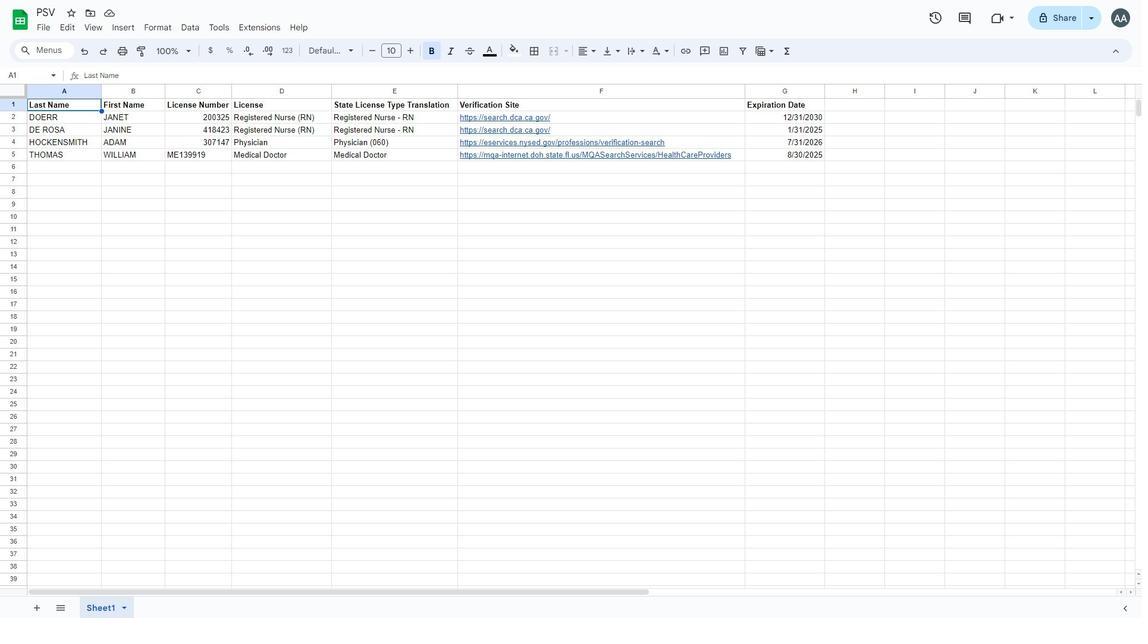 Task type: describe. For each thing, give the bounding box(es) containing it.
bold (ctrl+b) image
[[426, 45, 438, 57]]

1 menu item from the left
[[32, 20, 55, 35]]

share. private to only me. image
[[1038, 12, 1049, 23]]

sheets home image
[[10, 9, 31, 30]]

Star checkbox
[[63, 5, 80, 21]]

show all comments image
[[958, 11, 973, 25]]

4 menu item from the left
[[107, 20, 139, 35]]

all sheets image
[[51, 598, 70, 617]]

borders image
[[528, 42, 541, 59]]

hide the menus (ctrl+shift+f) image
[[1111, 45, 1123, 57]]

insert comment (ctrl+alt+m) image
[[699, 45, 711, 57]]

document status: saved to drive. image
[[104, 7, 115, 19]]

5 menu item from the left
[[139, 20, 176, 35]]

menu bar inside menu bar banner
[[32, 15, 313, 35]]

fill color image
[[507, 42, 521, 57]]

Rename text field
[[32, 5, 62, 19]]

quick sharing actions image
[[1090, 17, 1095, 36]]

main toolbar
[[74, 42, 798, 61]]

menu bar banner
[[0, 0, 1143, 618]]

Font size text field
[[382, 43, 401, 58]]

font list. default (arial) selected. option
[[309, 42, 342, 59]]

Zoom text field
[[154, 43, 182, 60]]

decrease decimal places image
[[243, 45, 255, 57]]

8 menu item from the left
[[234, 20, 285, 35]]

text color image
[[483, 42, 497, 57]]

6 menu item from the left
[[176, 20, 204, 35]]



Task type: locate. For each thing, give the bounding box(es) containing it.
select merge type image
[[561, 43, 569, 47]]

1 horizontal spatial toolbar
[[76, 597, 144, 618]]

None text field
[[84, 68, 1143, 84]]

increase decimal places image
[[262, 45, 274, 57]]

star image
[[65, 7, 77, 19]]

undo (ctrl+z) image
[[79, 45, 90, 57]]

menu item
[[32, 20, 55, 35], [55, 20, 80, 35], [80, 20, 107, 35], [107, 20, 139, 35], [139, 20, 176, 35], [176, 20, 204, 35], [204, 20, 234, 35], [234, 20, 285, 35], [285, 20, 313, 35]]

create a filter image
[[738, 45, 749, 57]]

last edit was 4 minutes ago image
[[929, 11, 943, 25]]

insert link (ctrl+k) image
[[680, 45, 692, 57]]

redo (ctrl+y) image
[[98, 45, 110, 57]]

toolbar
[[24, 597, 74, 618], [76, 597, 144, 618]]

add sheet image
[[31, 602, 41, 613]]

3 menu item from the left
[[80, 20, 107, 35]]

merge cells image
[[548, 45, 560, 57]]

2 toolbar from the left
[[76, 597, 144, 618]]

decrease font size (ctrl+shift+comma) image
[[366, 45, 378, 57]]

0 horizontal spatial toolbar
[[24, 597, 74, 618]]

print (ctrl+p) image
[[117, 45, 129, 57]]

7 menu item from the left
[[204, 20, 234, 35]]

None text field
[[5, 70, 49, 81]]

functions image
[[781, 42, 794, 59]]

2 menu item from the left
[[55, 20, 80, 35]]

none text field inside "name box (ctrl + j)" element
[[5, 70, 49, 81]]

1 toolbar from the left
[[24, 597, 74, 618]]

italic (ctrl+i) image
[[445, 45, 457, 57]]

Zoom field
[[152, 42, 196, 60]]

Menus field
[[15, 42, 74, 59]]

Font size field
[[382, 43, 407, 58]]

application
[[0, 0, 1143, 618]]

strikethrough (alt+shift+5) image
[[464, 45, 476, 57]]

9 menu item from the left
[[285, 20, 313, 35]]

menu bar
[[32, 15, 313, 35]]

name box (ctrl + j) element
[[4, 68, 60, 83]]

paint format image
[[136, 45, 148, 57]]

increase font size (ctrl+shift+period) image
[[404, 45, 416, 57]]

insert chart image
[[718, 45, 730, 57]]



Task type: vqa. For each thing, say whether or not it's contained in the screenshot.
document status: saved to drive. icon
yes



